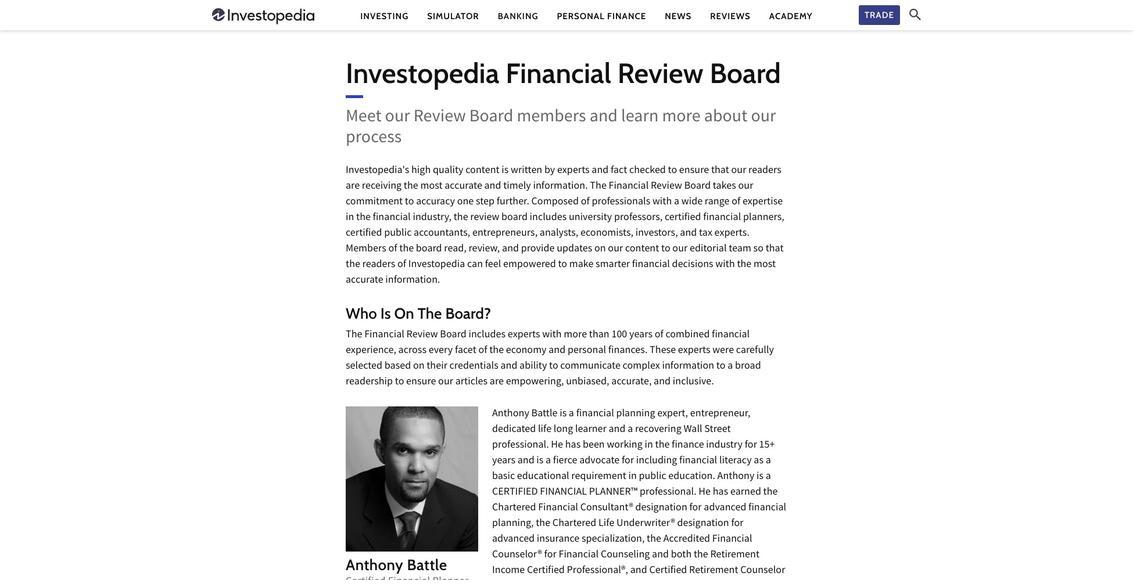 Task type: describe. For each thing, give the bounding box(es) containing it.
experts.
[[715, 226, 750, 242]]

to left broad
[[716, 359, 726, 375]]

empowered
[[503, 257, 556, 273]]

as
[[754, 454, 764, 470]]

and left fact
[[592, 163, 609, 179]]

review inside who is on the board? the financial review board includes experts with more than 100 years of combined financial experience, across every facet of the economy and personal finances. these experts were carefully selected based on their credentials and ability to communicate complex information to a broad readership to ensure our articles are empowering, unbiased, accurate, and inclusive.
[[407, 328, 438, 343]]

analysts,
[[540, 226, 578, 242]]

1 horizontal spatial advanced
[[704, 501, 746, 517]]

and left the both
[[652, 548, 669, 564]]

1 vertical spatial most
[[754, 257, 776, 273]]

for left "advance"
[[551, 579, 563, 581]]

financial inside who is on the board? the financial review board includes experts with more than 100 years of combined financial experience, across every facet of the economy and personal finances. these experts were carefully selected based on their credentials and ability to communicate complex information to a broad readership to ensure our articles are empowering, unbiased, accurate, and inclusive.
[[712, 328, 750, 343]]

across
[[398, 343, 427, 359]]

1 horizontal spatial with
[[653, 195, 672, 210]]

and left tax
[[680, 226, 697, 242]]

accredited
[[664, 532, 710, 548]]

counselor®
[[492, 548, 542, 564]]

for right advocate
[[622, 454, 634, 470]]

1 horizontal spatial chartered
[[553, 517, 596, 532]]

and right ability
[[549, 343, 566, 359]]

the right receiving
[[404, 179, 418, 195]]

life
[[599, 517, 615, 532]]

0 vertical spatial readers
[[749, 163, 782, 179]]

0 horizontal spatial has
[[565, 438, 581, 454]]

financial up members
[[506, 56, 611, 90]]

reviews link
[[710, 10, 751, 22]]

combined
[[666, 328, 710, 343]]

0 vertical spatial information.
[[533, 179, 588, 195]]

step
[[476, 195, 495, 210]]

investopedia inside investopedia's high quality content is written by experts and fact checked to ensure that our readers are receiving the most accurate and timely information. the financial review board takes our commitment to accuracy one step further. composed of professionals with a wide range of expertise in the financial industry, the review board includes university professors, certified financial planners, certified public accountants, entrepreneurs, analysts, economists, investors, and tax experts. members of the board read, review, and provide updates on our content to our editorial team so that the readers of investopedia can feel empowered to make smarter financial decisions with the most accurate information.
[[408, 257, 465, 273]]

planner™
[[589, 485, 638, 501]]

for left 15+
[[745, 438, 757, 454]]

is right the literacy
[[757, 470, 764, 485]]

accuracy
[[416, 195, 455, 210]]

read,
[[444, 242, 467, 257]]

editorial
[[690, 242, 727, 257]]

and left the planning.
[[630, 564, 647, 579]]

financial inside investopedia's high quality content is written by experts and fact checked to ensure that our readers are receiving the most accurate and timely information. the financial review board takes our commitment to accuracy one step further. composed of professionals with a wide range of expertise in the financial industry, the review board includes university professors, certified financial planners, certified public accountants, entrepreneurs, analysts, economists, investors, and tax experts. members of the board read, review, and provide updates on our content to our editorial team so that the readers of investopedia can feel empowered to make smarter financial decisions with the most accurate information.
[[609, 179, 649, 195]]

financial inside who is on the board? the financial review board includes experts with more than 100 years of combined financial experience, across every facet of the economy and personal finances. these experts were carefully selected based on their credentials and ability to communicate complex information to a broad readership to ensure our articles are empowering, unbiased, accurate, and inclusive.
[[364, 328, 404, 343]]

1 vertical spatial has
[[713, 485, 728, 501]]

more inside the meet our review board members and learn more about our process
[[662, 104, 701, 131]]

the left so
[[737, 257, 752, 273]]

2 horizontal spatial anthony
[[717, 470, 755, 485]]

1 horizontal spatial professional.
[[640, 485, 697, 501]]

meet
[[346, 104, 382, 131]]

with inside who is on the board? the financial review board includes experts with more than 100 years of combined financial experience, across every facet of the economy and personal finances. these experts were carefully selected based on their credentials and ability to communicate complex information to a broad readership to ensure our articles are empowering, unbiased, accurate, and inclusive.
[[542, 328, 562, 343]]

planning,
[[492, 517, 534, 532]]

these
[[650, 343, 676, 359]]

1 vertical spatial the
[[418, 304, 442, 323]]

trade link
[[859, 5, 900, 25]]

the down industry,
[[399, 242, 414, 257]]

underwriter®
[[617, 517, 675, 532]]

to left accuracy
[[405, 195, 414, 210]]

review inside investopedia's high quality content is written by experts and fact checked to ensure that our readers are receiving the most accurate and timely information. the financial review board takes our commitment to accuracy one step further. composed of professionals with a wide range of expertise in the financial industry, the review board includes university professors, certified financial planners, certified public accountants, entrepreneurs, analysts, economists, investors, and tax experts. members of the board read, review, and provide updates on our content to our editorial team so that the readers of investopedia can feel empowered to make smarter financial decisions with the most accurate information.
[[651, 179, 682, 195]]

retirement
[[604, 579, 651, 581]]

investing link
[[360, 10, 409, 22]]

financial down wall
[[679, 454, 717, 470]]

the right planning,
[[536, 517, 550, 532]]

our right about
[[751, 104, 776, 131]]

feel
[[485, 257, 501, 273]]

1 certified from the left
[[527, 564, 565, 579]]

education.
[[669, 470, 715, 485]]

experts inside investopedia's high quality content is written by experts and fact checked to ensure that our readers are receiving the most accurate and timely information. the financial review board takes our commitment to accuracy one step further. composed of professionals with a wide range of expertise in the financial industry, the review board includes university professors, certified financial planners, certified public accountants, entrepreneurs, analysts, economists, investors, and tax experts. members of the board read, review, and provide updates on our content to our editorial team so that the readers of investopedia can feel empowered to make smarter financial decisions with the most accurate information.
[[557, 163, 590, 179]]

are inside investopedia's high quality content is written by experts and fact checked to ensure that our readers are receiving the most accurate and timely information. the financial review board takes our commitment to accuracy one step further. composed of professionals with a wide range of expertise in the financial industry, the review board includes university professors, certified financial planners, certified public accountants, entrepreneurs, analysts, economists, investors, and tax experts. members of the board read, review, and provide updates on our content to our editorial team so that the readers of investopedia can feel empowered to make smarter financial decisions with the most accurate information.
[[346, 179, 360, 195]]

financial up been
[[576, 407, 614, 422]]

our left editorial
[[673, 242, 688, 257]]

and right feel
[[502, 242, 519, 257]]

our inside who is on the board? the financial review board includes experts with more than 100 years of combined financial experience, across every facet of the economy and personal finances. these experts were carefully selected based on their credentials and ability to communicate complex information to a broad readership to ensure our articles are empowering, unbiased, accurate, and inclusive.
[[438, 375, 453, 391]]

than
[[589, 328, 609, 343]]

0 vertical spatial he
[[551, 438, 563, 454]]

academy link
[[769, 10, 813, 22]]

designation up 'accredited'
[[636, 501, 687, 517]]

0 horizontal spatial chartered
[[492, 501, 536, 517]]

personal
[[557, 11, 605, 21]]

members
[[346, 242, 386, 257]]

entrepreneurs,
[[472, 226, 538, 242]]

the left review at the left of the page
[[454, 210, 468, 226]]

1 vertical spatial readers
[[362, 257, 395, 273]]

financial up "advance"
[[559, 548, 599, 564]]

0 vertical spatial accurate
[[445, 179, 482, 195]]

and right basic
[[518, 454, 535, 470]]

ensure inside investopedia's high quality content is written by experts and fact checked to ensure that our readers are receiving the most accurate and timely information. the financial review board takes our commitment to accuracy one step further. composed of professionals with a wide range of expertise in the financial industry, the review board includes university professors, certified financial planners, certified public accountants, entrepreneurs, analysts, economists, investors, and tax experts. members of the board read, review, and provide updates on our content to our editorial team so that the readers of investopedia can feel empowered to make smarter financial decisions with the most accurate information.
[[679, 163, 709, 179]]

our up expertise
[[731, 163, 746, 179]]

simulator link
[[427, 10, 479, 22]]

the left the both
[[647, 532, 661, 548]]

industry,
[[413, 210, 452, 226]]

2 horizontal spatial with
[[716, 257, 735, 273]]

counseling
[[601, 548, 650, 564]]

review inside the meet our review board members and learn more about our process
[[414, 104, 466, 131]]

years inside who is on the board? the financial review board includes experts with more than 100 years of combined financial experience, across every facet of the economy and personal finances. these experts were carefully selected based on their credentials and ability to communicate complex information to a broad readership to ensure our articles are empowering, unbiased, accurate, and inclusive.
[[629, 328, 653, 343]]

checked
[[629, 163, 666, 179]]

empowering,
[[506, 375, 564, 391]]

team
[[729, 242, 751, 257]]

news
[[665, 11, 692, 21]]

life
[[538, 422, 552, 438]]

meet our review board members and learn more about our process
[[346, 104, 776, 152]]

learner
[[575, 422, 607, 438]]

board inside investopedia's high quality content is written by experts and fact checked to ensure that our readers are receiving the most accurate and timely information. the financial review board takes our commitment to accuracy one step further. composed of professionals with a wide range of expertise in the financial industry, the review board includes university professors, certified financial planners, certified public accountants, entrepreneurs, analysts, economists, investors, and tax experts. members of the board read, review, and provide updates on our content to our editorial team so that the readers of investopedia can feel empowered to make smarter financial decisions with the most accurate information.
[[684, 179, 711, 195]]

board inside the meet our review board members and learn more about our process
[[469, 104, 513, 131]]

for right counselor® at bottom
[[544, 548, 557, 564]]

more inside who is on the board? the financial review board includes experts with more than 100 years of combined financial experience, across every facet of the economy and personal finances. these experts were carefully selected based on their credentials and ability to communicate complex information to a broad readership to ensure our articles are empowering, unbiased, accurate, and inclusive.
[[564, 328, 587, 343]]

personal
[[568, 343, 606, 359]]

decisions
[[672, 257, 713, 273]]

banking
[[498, 11, 538, 21]]

ability
[[520, 359, 547, 375]]

accountants,
[[414, 226, 470, 242]]

economists,
[[581, 226, 634, 242]]

the inside who is on the board? the financial review board includes experts with more than 100 years of combined financial experience, across every facet of the economy and personal finances. these experts were carefully selected based on their credentials and ability to communicate complex information to a broad readership to ensure our articles are empowering, unbiased, accurate, and inclusive.
[[489, 343, 504, 359]]

0 vertical spatial professional.
[[492, 438, 549, 454]]

for down education. at the bottom right of the page
[[689, 501, 702, 517]]

in inside investopedia's high quality content is written by experts and fact checked to ensure that our readers are receiving the most accurate and timely information. the financial review board takes our commitment to accuracy one step further. composed of professionals with a wide range of expertise in the financial industry, the review board includes university professors, certified financial planners, certified public accountants, entrepreneurs, analysts, economists, investors, and tax experts. members of the board read, review, and provide updates on our content to our editorial team so that the readers of investopedia can feel empowered to make smarter financial decisions with the most accurate information.
[[346, 210, 354, 226]]

written
[[511, 163, 542, 179]]

planning
[[616, 407, 655, 422]]

anthony for anthony battle
[[346, 556, 403, 575]]

been
[[583, 438, 605, 454]]

wall
[[684, 422, 702, 438]]

carefully
[[736, 343, 774, 359]]

to right checked
[[668, 163, 677, 179]]

1 horizontal spatial in
[[628, 470, 637, 485]]

financial down receiving
[[373, 210, 411, 226]]

on inside investopedia's high quality content is written by experts and fact checked to ensure that our readers are receiving the most accurate and timely information. the financial review board takes our commitment to accuracy one step further. composed of professionals with a wide range of expertise in the financial industry, the review board includes university professors, certified financial planners, certified public accountants, entrepreneurs, analysts, economists, investors, and tax experts. members of the board read, review, and provide updates on our content to our editorial team so that the readers of investopedia can feel empowered to make smarter financial decisions with the most accurate information.
[[595, 242, 606, 257]]

professors,
[[614, 210, 663, 226]]

including
[[636, 454, 677, 470]]

review up learn
[[618, 56, 704, 90]]

trade
[[865, 10, 894, 20]]

1 vertical spatial content
[[625, 242, 659, 257]]

years inside anthony battle is a financial planning expert, entrepreneur, dedicated life long learner and a recovering wall street professional. he has been working in the finance industry for 15+ years and is a fierce advocate for including financial literacy as a basic educational requirement in public education. anthony is a certified financial planner™ professional. he has earned the chartered financial consultant® designation for advanced financial planning, the chartered life underwriter® designation for advanced insurance specialization, the accredited financial counselor® for financial counseling and both the retirement income certified professional®, and certified retirement counselor designations for advance retirement planning.
[[492, 454, 516, 470]]

anthony battle
[[346, 556, 447, 575]]

battle for anthony battle is a financial planning expert, entrepreneur, dedicated life long learner and a recovering wall street professional. he has been working in the finance industry for 15+ years and is a fierce advocate for including financial literacy as a basic educational requirement in public education. anthony is a certified financial planner™ professional. he has earned the chartered financial consultant® designation for advanced financial planning, the chartered life underwriter® designation for advanced insurance specialization, the accredited financial counselor® for financial counseling and both the retirement income certified professional®, and certified retirement counselor designations for advance retirement planning.
[[531, 407, 558, 422]]

personal finance link
[[557, 10, 646, 22]]

requirement
[[571, 470, 626, 485]]

review,
[[469, 242, 500, 257]]

2 vertical spatial the
[[346, 328, 362, 343]]

academy
[[769, 11, 813, 21]]

financial up counselor on the bottom right
[[712, 532, 752, 548]]

one
[[457, 195, 474, 210]]

is inside investopedia's high quality content is written by experts and fact checked to ensure that our readers are receiving the most accurate and timely information. the financial review board takes our commitment to accuracy one step further. composed of professionals with a wide range of expertise in the financial industry, the review board includes university professors, certified financial planners, certified public accountants, entrepreneurs, analysts, economists, investors, and tax experts. members of the board read, review, and provide updates on our content to our editorial team so that the readers of investopedia can feel empowered to make smarter financial decisions with the most accurate information.
[[502, 163, 509, 179]]

complex
[[623, 359, 660, 375]]

our right takes
[[738, 179, 753, 195]]

15+
[[759, 438, 775, 454]]

earned
[[730, 485, 761, 501]]

so
[[754, 242, 764, 257]]

and left the "timely"
[[484, 179, 501, 195]]

composed
[[531, 195, 579, 210]]

board inside who is on the board? the financial review board includes experts with more than 100 years of combined financial experience, across every facet of the economy and personal finances. these experts were carefully selected based on their credentials and ability to communicate complex information to a broad readership to ensure our articles are empowering, unbiased, accurate, and inclusive.
[[440, 328, 467, 343]]

retirement down 'accredited'
[[689, 564, 738, 579]]

process
[[346, 125, 402, 152]]

2 certified from the left
[[649, 564, 687, 579]]

industry
[[706, 438, 743, 454]]

professionals
[[592, 195, 650, 210]]

finance
[[672, 438, 704, 454]]

1 vertical spatial in
[[645, 438, 653, 454]]

professional®,
[[567, 564, 628, 579]]

public inside investopedia's high quality content is written by experts and fact checked to ensure that our readers are receiving the most accurate and timely information. the financial review board takes our commitment to accuracy one step further. composed of professionals with a wide range of expertise in the financial industry, the review board includes university professors, certified financial planners, certified public accountants, entrepreneurs, analysts, economists, investors, and tax experts. members of the board read, review, and provide updates on our content to our editorial team so that the readers of investopedia can feel empowered to make smarter financial decisions with the most accurate information.
[[384, 226, 412, 242]]

the up members on the top left of the page
[[356, 210, 371, 226]]

advance
[[565, 579, 602, 581]]

is right life
[[560, 407, 567, 422]]

news link
[[665, 10, 692, 22]]

0 horizontal spatial advanced
[[492, 532, 535, 548]]

financial down takes
[[703, 210, 741, 226]]

simulator
[[427, 11, 479, 21]]

recovering
[[635, 422, 682, 438]]



Task type: locate. For each thing, give the bounding box(es) containing it.
accurate down members on the top left of the page
[[346, 273, 383, 289]]

0 horizontal spatial public
[[384, 226, 412, 242]]

1 vertical spatial board
[[416, 242, 442, 257]]

0 horizontal spatial he
[[551, 438, 563, 454]]

financial down the investors,
[[632, 257, 670, 273]]

certified down commitment
[[346, 226, 382, 242]]

working
[[607, 438, 643, 454]]

battle inside anthony battle is a financial planning expert, entrepreneur, dedicated life long learner and a recovering wall street professional. he has been working in the finance industry for 15+ years and is a fierce advocate for including financial literacy as a basic educational requirement in public education. anthony is a certified financial planner™ professional. he has earned the chartered financial consultant® designation for advanced financial planning, the chartered life underwriter® designation for advanced insurance specialization, the accredited financial counselor® for financial counseling and both the retirement income certified professional®, and certified retirement counselor designations for advance retirement planning.
[[531, 407, 558, 422]]

1 vertical spatial he
[[699, 485, 711, 501]]

both
[[671, 548, 692, 564]]

2 vertical spatial with
[[542, 328, 562, 343]]

search image
[[910, 9, 921, 20]]

retirement right 'accredited'
[[710, 548, 760, 564]]

financial down as
[[749, 501, 786, 517]]

advanced down education. at the bottom right of the page
[[704, 501, 746, 517]]

with
[[653, 195, 672, 210], [716, 257, 735, 273], [542, 328, 562, 343]]

1 horizontal spatial experts
[[557, 163, 590, 179]]

public inside anthony battle is a financial planning expert, entrepreneur, dedicated life long learner and a recovering wall street professional. he has been working in the finance industry for 15+ years and is a fierce advocate for including financial literacy as a basic educational requirement in public education. anthony is a certified financial planner™ professional. he has earned the chartered financial consultant® designation for advanced financial planning, the chartered life underwriter® designation for advanced insurance specialization, the accredited financial counselor® for financial counseling and both the retirement income certified professional®, and certified retirement counselor designations for advance retirement planning.
[[639, 470, 666, 485]]

professional. up basic
[[492, 438, 549, 454]]

are left receiving
[[346, 179, 360, 195]]

long
[[554, 422, 573, 438]]

0 horizontal spatial battle
[[407, 556, 447, 575]]

expert,
[[657, 407, 688, 422]]

accurate
[[445, 179, 482, 195], [346, 273, 383, 289]]

for down earned
[[731, 517, 744, 532]]

experts left were
[[678, 343, 711, 359]]

and inside the meet our review board members and learn more about our process
[[590, 104, 618, 131]]

about
[[704, 104, 748, 131]]

1 horizontal spatial accurate
[[445, 179, 482, 195]]

0 vertical spatial investopedia
[[346, 56, 499, 90]]

that up 'range'
[[711, 163, 729, 179]]

make
[[569, 257, 594, 273]]

0 horizontal spatial the
[[346, 328, 362, 343]]

fact
[[611, 163, 627, 179]]

designation up the both
[[677, 517, 729, 532]]

1 horizontal spatial the
[[418, 304, 442, 323]]

financial
[[540, 485, 587, 501]]

1 vertical spatial public
[[639, 470, 666, 485]]

that
[[711, 163, 729, 179], [766, 242, 784, 257]]

were
[[713, 343, 734, 359]]

is
[[502, 163, 509, 179], [560, 407, 567, 422], [537, 454, 544, 470], [757, 470, 764, 485]]

ensure
[[679, 163, 709, 179], [406, 375, 436, 391]]

1 vertical spatial ensure
[[406, 375, 436, 391]]

our left the articles
[[438, 375, 453, 391]]

based
[[385, 359, 411, 375]]

1 vertical spatial information.
[[385, 273, 440, 289]]

information.
[[533, 179, 588, 195], [385, 273, 440, 289]]

certified
[[527, 564, 565, 579], [649, 564, 687, 579]]

1 horizontal spatial more
[[662, 104, 701, 131]]

and right learner
[[609, 422, 626, 438]]

0 vertical spatial anthony
[[492, 407, 529, 422]]

1 horizontal spatial certified
[[665, 210, 701, 226]]

consultant®
[[580, 501, 633, 517]]

most right the "team"
[[754, 257, 776, 273]]

he up 'educational'
[[551, 438, 563, 454]]

0 vertical spatial advanced
[[704, 501, 746, 517]]

on
[[394, 304, 414, 323]]

the right "on" on the bottom left
[[418, 304, 442, 323]]

entrepreneur,
[[690, 407, 751, 422]]

1 horizontal spatial he
[[699, 485, 711, 501]]

experts
[[557, 163, 590, 179], [508, 328, 540, 343], [678, 343, 711, 359]]

learn
[[621, 104, 659, 131]]

the up who at the left bottom of the page
[[346, 257, 360, 273]]

battle
[[531, 407, 558, 422], [407, 556, 447, 575]]

0 horizontal spatial certified
[[346, 226, 382, 242]]

finance
[[607, 11, 646, 21]]

further.
[[497, 195, 529, 210]]

the right earned
[[763, 485, 778, 501]]

their
[[427, 359, 447, 375]]

0 horizontal spatial more
[[564, 328, 587, 343]]

0 horizontal spatial that
[[711, 163, 729, 179]]

2 vertical spatial in
[[628, 470, 637, 485]]

1 vertical spatial on
[[413, 359, 425, 375]]

high
[[411, 163, 431, 179]]

board right review at the left of the page
[[502, 210, 528, 226]]

who
[[346, 304, 377, 323]]

in right working
[[645, 438, 653, 454]]

1 horizontal spatial ensure
[[679, 163, 709, 179]]

in
[[346, 210, 354, 226], [645, 438, 653, 454], [628, 470, 637, 485]]

includes inside who is on the board? the financial review board includes experts with more than 100 years of combined financial experience, across every facet of the economy and personal finances. these experts were carefully selected based on their credentials and ability to communicate complex information to a broad readership to ensure our articles are empowering, unbiased, accurate, and inclusive.
[[469, 328, 506, 343]]

1 vertical spatial with
[[716, 257, 735, 273]]

certified
[[492, 485, 538, 501]]

includes down board?
[[469, 328, 506, 343]]

1 vertical spatial battle
[[407, 556, 447, 575]]

professional.
[[492, 438, 549, 454], [640, 485, 697, 501]]

the right the both
[[694, 548, 708, 564]]

review up professors,
[[651, 179, 682, 195]]

0 horizontal spatial readers
[[362, 257, 395, 273]]

1 vertical spatial that
[[766, 242, 784, 257]]

0 vertical spatial years
[[629, 328, 653, 343]]

advanced
[[704, 501, 746, 517], [492, 532, 535, 548]]

chartered left 'life'
[[553, 517, 596, 532]]

anthony battle is a financial planning expert, entrepreneur, dedicated life long learner and a recovering wall street professional. he has been working in the finance industry for 15+ years and is a fierce advocate for including financial literacy as a basic educational requirement in public education. anthony is a certified financial planner™ professional. he has earned the chartered financial consultant® designation for advanced financial planning, the chartered life underwriter® designation for advanced insurance specialization, the accredited financial counselor® for financial counseling and both the retirement income certified professional®, and certified retirement counselor designations for advance retirement planning.
[[492, 407, 786, 581]]

public left industry,
[[384, 226, 412, 242]]

certified down insurance at the bottom
[[527, 564, 565, 579]]

0 vertical spatial on
[[595, 242, 606, 257]]

provide
[[521, 242, 555, 257]]

board left read,
[[416, 242, 442, 257]]

in up members on the top left of the page
[[346, 210, 354, 226]]

most up industry,
[[420, 179, 443, 195]]

the left fact
[[590, 179, 607, 195]]

investopedia's
[[346, 163, 409, 179]]

literacy
[[719, 454, 752, 470]]

0 vertical spatial most
[[420, 179, 443, 195]]

0 vertical spatial the
[[590, 179, 607, 195]]

information. up "on" on the bottom left
[[385, 273, 440, 289]]

expertise
[[743, 195, 783, 210]]

facet
[[455, 343, 476, 359]]

readers up expertise
[[749, 163, 782, 179]]

2 horizontal spatial the
[[590, 179, 607, 195]]

0 vertical spatial public
[[384, 226, 412, 242]]

retirement
[[710, 548, 760, 564], [689, 564, 738, 579]]

financial up professors,
[[609, 179, 649, 195]]

1 vertical spatial accurate
[[346, 273, 383, 289]]

advocate
[[580, 454, 620, 470]]

0 vertical spatial are
[[346, 179, 360, 195]]

1 vertical spatial investopedia
[[408, 257, 465, 273]]

1 vertical spatial professional.
[[640, 485, 697, 501]]

1 horizontal spatial includes
[[530, 210, 567, 226]]

1 vertical spatial more
[[564, 328, 587, 343]]

review down "on" on the bottom left
[[407, 328, 438, 343]]

for
[[745, 438, 757, 454], [622, 454, 634, 470], [689, 501, 702, 517], [731, 517, 744, 532], [544, 548, 557, 564], [551, 579, 563, 581]]

2 vertical spatial anthony
[[346, 556, 403, 575]]

educational
[[517, 470, 569, 485]]

investopedia's high quality content is written by experts and fact checked to ensure that our readers are receiving the most accurate and timely information. the financial review board takes our commitment to accuracy one step further. composed of professionals with a wide range of expertise in the financial industry, the review board includes university professors, certified financial planners, certified public accountants, entrepreneurs, analysts, economists, investors, and tax experts. members of the board read, review, and provide updates on our content to our editorial team so that the readers of investopedia can feel empowered to make smarter financial decisions with the most accurate information.
[[346, 163, 784, 289]]

selected
[[346, 359, 382, 375]]

1 horizontal spatial readers
[[749, 163, 782, 179]]

0 horizontal spatial accurate
[[346, 273, 383, 289]]

0 vertical spatial battle
[[531, 407, 558, 422]]

has left earned
[[713, 485, 728, 501]]

board?
[[445, 304, 491, 323]]

by
[[544, 163, 555, 179]]

0 horizontal spatial includes
[[469, 328, 506, 343]]

are
[[346, 179, 360, 195], [490, 375, 504, 391]]

to right readership
[[395, 375, 404, 391]]

includes
[[530, 210, 567, 226], [469, 328, 506, 343]]

0 horizontal spatial content
[[466, 163, 500, 179]]

1 horizontal spatial are
[[490, 375, 504, 391]]

100
[[612, 328, 627, 343]]

battle for anthony battle
[[407, 556, 447, 575]]

0 horizontal spatial information.
[[385, 273, 440, 289]]

that right so
[[766, 242, 784, 257]]

financial up insurance at the bottom
[[538, 501, 578, 517]]

is
[[381, 304, 391, 323]]

communicate
[[560, 359, 621, 375]]

chartered down basic
[[492, 501, 536, 517]]

0 vertical spatial board
[[502, 210, 528, 226]]

a inside investopedia's high quality content is written by experts and fact checked to ensure that our readers are receiving the most accurate and timely information. the financial review board takes our commitment to accuracy one step further. composed of professionals with a wide range of expertise in the financial industry, the review board includes university professors, certified financial planners, certified public accountants, entrepreneurs, analysts, economists, investors, and tax experts. members of the board read, review, and provide updates on our content to our editorial team so that the readers of investopedia can feel empowered to make smarter financial decisions with the most accurate information.
[[674, 195, 679, 210]]

public left education. at the bottom right of the page
[[639, 470, 666, 485]]

includes inside investopedia's high quality content is written by experts and fact checked to ensure that our readers are receiving the most accurate and timely information. the financial review board takes our commitment to accuracy one step further. composed of professionals with a wide range of expertise in the financial industry, the review board includes university professors, certified financial planners, certified public accountants, entrepreneurs, analysts, economists, investors, and tax experts. members of the board read, review, and provide updates on our content to our editorial team so that the readers of investopedia can feel empowered to make smarter financial decisions with the most accurate information.
[[530, 210, 567, 226]]

receiving
[[362, 179, 402, 195]]

1 horizontal spatial on
[[595, 242, 606, 257]]

advanced up income
[[492, 532, 535, 548]]

the left finance at bottom
[[655, 438, 670, 454]]

on left their
[[413, 359, 425, 375]]

he left earned
[[699, 485, 711, 501]]

years down dedicated
[[492, 454, 516, 470]]

1 horizontal spatial public
[[639, 470, 666, 485]]

certified down 'accredited'
[[649, 564, 687, 579]]

to left decisions
[[661, 242, 670, 257]]

insurance
[[537, 532, 580, 548]]

anthony for anthony battle is a financial planning expert, entrepreneur, dedicated life long learner and a recovering wall street professional. he has been working in the finance industry for 15+ years and is a fierce advocate for including financial literacy as a basic educational requirement in public education. anthony is a certified financial planner™ professional. he has earned the chartered financial consultant® designation for advanced financial planning, the chartered life underwriter® designation for advanced insurance specialization, the accredited financial counselor® for financial counseling and both the retirement income certified professional®, and certified retirement counselor designations for advance retirement planning.
[[492, 407, 529, 422]]

financial up broad
[[712, 328, 750, 343]]

specialization,
[[582, 532, 645, 548]]

1 horizontal spatial certified
[[649, 564, 687, 579]]

0 vertical spatial with
[[653, 195, 672, 210]]

the inside investopedia's high quality content is written by experts and fact checked to ensure that our readers are receiving the most accurate and timely information. the financial review board takes our commitment to accuracy one step further. composed of professionals with a wide range of expertise in the financial industry, the review board includes university professors, certified financial planners, certified public accountants, entrepreneurs, analysts, economists, investors, and tax experts. members of the board read, review, and provide updates on our content to our editorial team so that the readers of investopedia can feel empowered to make smarter financial decisions with the most accurate information.
[[590, 179, 607, 195]]

smarter
[[596, 257, 630, 273]]

financial down is
[[364, 328, 404, 343]]

0 horizontal spatial certified
[[527, 564, 565, 579]]

0 horizontal spatial professional.
[[492, 438, 549, 454]]

1 vertical spatial anthony
[[717, 470, 755, 485]]

has left been
[[565, 438, 581, 454]]

with up ability
[[542, 328, 562, 343]]

professional. down including
[[640, 485, 697, 501]]

1 vertical spatial years
[[492, 454, 516, 470]]

reviews
[[710, 11, 751, 21]]

a inside who is on the board? the financial review board includes experts with more than 100 years of combined financial experience, across every facet of the economy and personal finances. these experts were carefully selected based on their credentials and ability to communicate complex information to a broad readership to ensure our articles are empowering, unbiased, accurate, and inclusive.
[[728, 359, 733, 375]]

0 horizontal spatial board
[[416, 242, 442, 257]]

banking link
[[498, 10, 538, 22]]

the left economy at the bottom left of the page
[[489, 343, 504, 359]]

the down who at the left bottom of the page
[[346, 328, 362, 343]]

1 vertical spatial includes
[[469, 328, 506, 343]]

1 horizontal spatial content
[[625, 242, 659, 257]]

content
[[466, 163, 500, 179], [625, 242, 659, 257]]

and left learn
[[590, 104, 618, 131]]

investors,
[[636, 226, 678, 242]]

certified
[[665, 210, 701, 226], [346, 226, 382, 242]]

0 horizontal spatial on
[[413, 359, 425, 375]]

is left fierce
[[537, 454, 544, 470]]

includes up provide
[[530, 210, 567, 226]]

0 horizontal spatial anthony
[[346, 556, 403, 575]]

quality
[[433, 163, 464, 179]]

credentials
[[450, 359, 498, 375]]

accurate,
[[612, 375, 652, 391]]

1 horizontal spatial most
[[754, 257, 776, 273]]

0 horizontal spatial ensure
[[406, 375, 436, 391]]

finances.
[[608, 343, 648, 359]]

2 horizontal spatial experts
[[678, 343, 711, 359]]

to left make at top right
[[558, 257, 567, 273]]

more left than
[[564, 328, 587, 343]]

investing
[[360, 11, 409, 21]]

our right meet
[[385, 104, 410, 131]]

investopedia homepage image
[[212, 7, 314, 26]]

more right learn
[[662, 104, 701, 131]]

on inside who is on the board? the financial review board includes experts with more than 100 years of combined financial experience, across every facet of the economy and personal finances. these experts were carefully selected based on their credentials and ability to communicate complex information to a broad readership to ensure our articles are empowering, unbiased, accurate, and inclusive.
[[413, 359, 425, 375]]

content down professors,
[[625, 242, 659, 257]]

0 vertical spatial ensure
[[679, 163, 709, 179]]

0 vertical spatial includes
[[530, 210, 567, 226]]

are inside who is on the board? the financial review board includes experts with more than 100 years of combined financial experience, across every facet of the economy and personal finances. these experts were carefully selected based on their credentials and ability to communicate complex information to a broad readership to ensure our articles are empowering, unbiased, accurate, and inclusive.
[[490, 375, 504, 391]]

information
[[662, 359, 714, 375]]

commitment
[[346, 195, 403, 210]]

0 vertical spatial content
[[466, 163, 500, 179]]

0 vertical spatial in
[[346, 210, 354, 226]]

and left ability
[[501, 359, 517, 375]]

0 horizontal spatial with
[[542, 328, 562, 343]]

0 horizontal spatial experts
[[508, 328, 540, 343]]

readership
[[346, 375, 393, 391]]

1 horizontal spatial has
[[713, 485, 728, 501]]

and right accurate,
[[654, 375, 671, 391]]

review
[[618, 56, 704, 90], [414, 104, 466, 131], [651, 179, 682, 195], [407, 328, 438, 343]]

1 horizontal spatial that
[[766, 242, 784, 257]]

0 vertical spatial more
[[662, 104, 701, 131]]

experts up ability
[[508, 328, 540, 343]]

our right make at top right
[[608, 242, 623, 257]]

dedicated
[[492, 422, 536, 438]]

with down 'experts.'
[[716, 257, 735, 273]]

university
[[569, 210, 612, 226]]

anthony battle image
[[346, 407, 478, 552]]

ensure inside who is on the board? the financial review board includes experts with more than 100 years of combined financial experience, across every facet of the economy and personal finances. these experts were carefully selected based on their credentials and ability to communicate complex information to a broad readership to ensure our articles are empowering, unbiased, accurate, and inclusive.
[[406, 375, 436, 391]]

accurate up review at the left of the page
[[445, 179, 482, 195]]

to right ability
[[549, 359, 558, 375]]

1 horizontal spatial battle
[[531, 407, 558, 422]]

information. right the "timely"
[[533, 179, 588, 195]]

0 horizontal spatial years
[[492, 454, 516, 470]]

in down working
[[628, 470, 637, 485]]

1 vertical spatial advanced
[[492, 532, 535, 548]]

0 horizontal spatial in
[[346, 210, 354, 226]]

2 horizontal spatial in
[[645, 438, 653, 454]]

0 vertical spatial has
[[565, 438, 581, 454]]

members
[[517, 104, 586, 131]]



Task type: vqa. For each thing, say whether or not it's contained in the screenshot.
accurate,
yes



